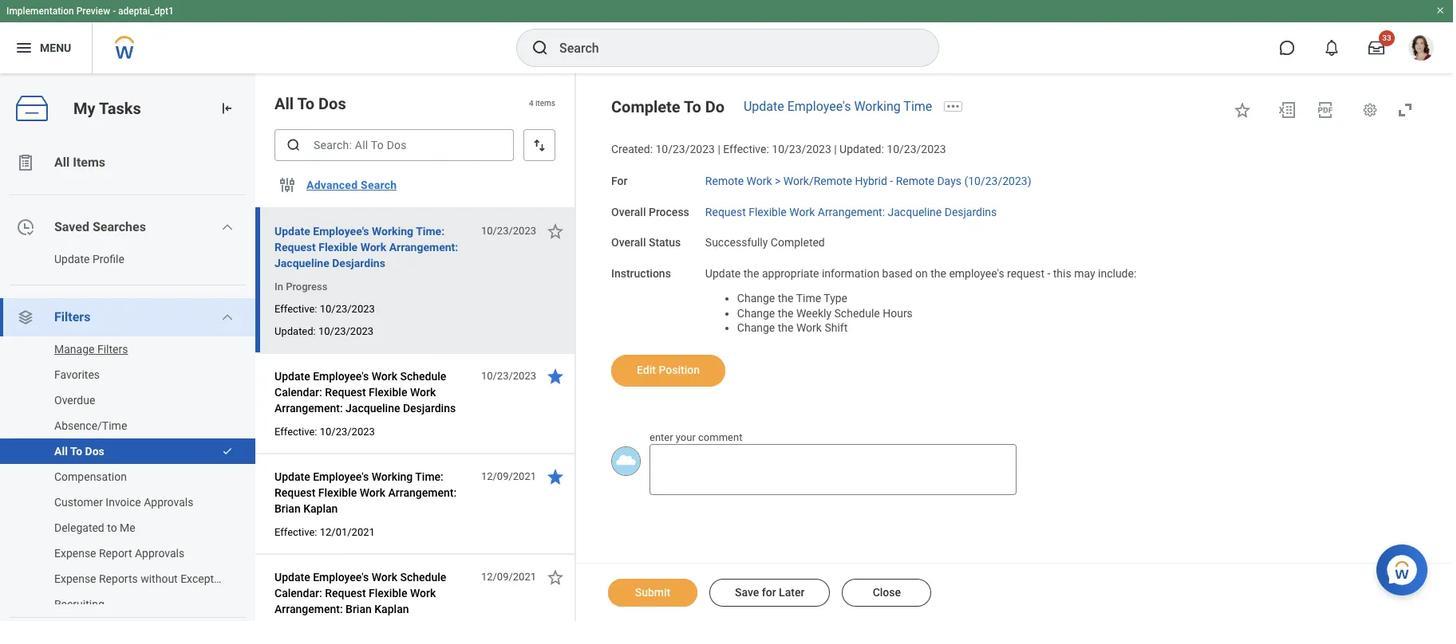 Task type: locate. For each thing, give the bounding box(es) containing it.
1 vertical spatial expense
[[54, 573, 96, 586]]

time: for update employee's working time: request flexible work arrangement: brian kaplan
[[415, 471, 444, 484]]

0 vertical spatial brian
[[275, 503, 301, 516]]

employee's up 'created: 10/23/2023 | effective: 10/23/2023 | updated: 10/23/2023'
[[788, 99, 851, 114]]

0 vertical spatial overall
[[611, 206, 646, 218]]

comment
[[699, 432, 743, 444]]

update down updated: 10/23/2023
[[275, 370, 310, 383]]

request down 12/01/2021
[[325, 588, 366, 600]]

work inside the update employee's working time: request flexible work arrangement: brian kaplan
[[360, 487, 386, 500]]

favorites button
[[0, 362, 239, 388]]

update for update employee's work schedule calendar: request flexible work arrangement: jacqueline desjardins
[[275, 370, 310, 383]]

1 vertical spatial all
[[54, 155, 70, 170]]

1 vertical spatial time:
[[415, 471, 444, 484]]

2 vertical spatial star image
[[546, 367, 565, 386]]

close button
[[842, 580, 932, 607]]

0 horizontal spatial -
[[113, 6, 116, 17]]

0 horizontal spatial brian
[[275, 503, 301, 516]]

working inside update employee's working time: request flexible work arrangement: jacqueline desjardins
[[372, 225, 414, 238]]

transformation import image
[[219, 101, 235, 117]]

the right the on
[[931, 267, 947, 280]]

perspective image
[[16, 308, 35, 327]]

remote left the >
[[706, 175, 744, 187]]

2 overall from the top
[[611, 236, 646, 249]]

1 overall from the top
[[611, 206, 646, 218]]

work inside change the time type change the weekly schedule hours change the work shift
[[797, 322, 822, 335]]

0 vertical spatial effective: 10/23/2023
[[275, 303, 375, 315]]

expense
[[54, 548, 96, 560], [54, 573, 96, 586]]

request
[[1007, 267, 1045, 280]]

list
[[0, 144, 255, 622], [0, 337, 255, 618]]

all up the compensation
[[54, 445, 68, 458]]

effective: left 12/01/2021
[[275, 527, 317, 539]]

2 vertical spatial jacqueline
[[346, 402, 400, 415]]

2 vertical spatial working
[[372, 471, 413, 484]]

1 star image from the top
[[546, 468, 565, 487]]

1 12/09/2021 from the top
[[481, 471, 536, 483]]

configure image
[[278, 176, 297, 195]]

saved
[[54, 220, 89, 235]]

update inside update employee's work schedule calendar: request flexible work arrangement: jacqueline desjardins
[[275, 370, 310, 383]]

update profile
[[54, 253, 124, 266]]

overall status element
[[706, 227, 825, 251]]

| up work/remote
[[834, 143, 837, 156]]

the left weekly
[[778, 307, 794, 320]]

schedule for update employee's work schedule calendar: request flexible work arrangement: brian kaplan
[[400, 572, 446, 584]]

0 vertical spatial approvals
[[144, 497, 194, 509]]

1 horizontal spatial jacqueline
[[346, 402, 400, 415]]

2 vertical spatial -
[[1048, 267, 1051, 280]]

calendar: for update employee's work schedule calendar: request flexible work arrangement: jacqueline desjardins
[[275, 386, 322, 399]]

1 vertical spatial 12/09/2021
[[481, 572, 536, 584]]

1 vertical spatial jacqueline
[[275, 257, 330, 270]]

0 vertical spatial star image
[[546, 468, 565, 487]]

overall up instructions
[[611, 236, 646, 249]]

0 horizontal spatial filters
[[54, 310, 91, 325]]

gear image
[[1363, 102, 1379, 118]]

1 effective: 10/23/2023 from the top
[[275, 303, 375, 315]]

update
[[744, 99, 784, 114], [275, 225, 310, 238], [54, 253, 90, 266], [706, 267, 741, 280], [275, 370, 310, 383], [275, 471, 310, 484], [275, 572, 310, 584]]

0 horizontal spatial kaplan
[[303, 503, 338, 516]]

0 vertical spatial -
[[113, 6, 116, 17]]

1 horizontal spatial -
[[890, 175, 893, 187]]

1 vertical spatial working
[[372, 225, 414, 238]]

calendar: inside update employee's work schedule calendar: request flexible work arrangement: brian kaplan
[[275, 588, 322, 600]]

1 vertical spatial filters
[[97, 343, 128, 356]]

dos down absence/time
[[85, 445, 104, 458]]

- right preview
[[113, 6, 116, 17]]

update up effective: 12/01/2021
[[275, 471, 310, 484]]

working down search
[[372, 225, 414, 238]]

employee's for update employee's work schedule calendar: request flexible work arrangement: jacqueline desjardins
[[313, 370, 369, 383]]

1 horizontal spatial remote
[[896, 175, 935, 187]]

0 vertical spatial filters
[[54, 310, 91, 325]]

update down successfully
[[706, 267, 741, 280]]

2 effective: 10/23/2023 from the top
[[275, 426, 375, 438]]

0 horizontal spatial to
[[70, 445, 82, 458]]

all inside item list element
[[275, 94, 294, 113]]

1 vertical spatial approvals
[[135, 548, 185, 560]]

absence/time
[[54, 420, 127, 433]]

update inside update employee's working time: request flexible work arrangement: jacqueline desjardins
[[275, 225, 310, 238]]

star image
[[546, 468, 565, 487], [546, 568, 565, 588]]

1 vertical spatial calendar:
[[275, 588, 322, 600]]

expense reports without exceptions button
[[0, 567, 239, 592]]

1 vertical spatial brian
[[346, 603, 372, 616]]

employee's down 12/01/2021
[[313, 572, 369, 584]]

update for update the appropriate information based on the employee's request - this may include:
[[706, 267, 741, 280]]

update employee's working time: request flexible work arrangement: brian kaplan
[[275, 471, 457, 516]]

me
[[120, 522, 136, 535]]

update inside the my tasks element
[[54, 253, 90, 266]]

1 vertical spatial dos
[[85, 445, 104, 458]]

0 vertical spatial jacqueline
[[888, 206, 942, 218]]

2 vertical spatial change
[[737, 322, 775, 335]]

inbox large image
[[1369, 40, 1385, 56]]

update up 'created: 10/23/2023 | effective: 10/23/2023 | updated: 10/23/2023'
[[744, 99, 784, 114]]

all left the items on the top of the page
[[54, 155, 70, 170]]

kaplan inside update employee's work schedule calendar: request flexible work arrangement: brian kaplan
[[375, 603, 409, 616]]

filters up manage
[[54, 310, 91, 325]]

search image
[[286, 137, 302, 153]]

remote left days
[[896, 175, 935, 187]]

employee's for update employee's working time: request flexible work arrangement: brian kaplan
[[313, 471, 369, 484]]

items
[[536, 99, 556, 108]]

do
[[705, 97, 725, 117]]

1 | from the left
[[718, 143, 721, 156]]

close
[[873, 587, 901, 599]]

all to dos inside item list element
[[275, 94, 346, 113]]

1 horizontal spatial desjardins
[[403, 402, 456, 415]]

employee's for update employee's working time
[[788, 99, 851, 114]]

calendar: down updated: 10/23/2023
[[275, 386, 322, 399]]

update employee's working time
[[744, 99, 933, 114]]

update employee's working time: request flexible work arrangement: jacqueline desjardins
[[275, 225, 458, 270]]

0 vertical spatial updated:
[[840, 143, 884, 156]]

0 vertical spatial desjardins
[[945, 206, 997, 218]]

0 vertical spatial all to dos
[[275, 94, 346, 113]]

overall
[[611, 206, 646, 218], [611, 236, 646, 249]]

3 change from the top
[[737, 322, 775, 335]]

1 vertical spatial time
[[796, 292, 821, 305]]

to inside button
[[70, 445, 82, 458]]

check image
[[222, 446, 233, 457]]

employee's up 12/01/2021
[[313, 471, 369, 484]]

1 vertical spatial change
[[737, 307, 775, 320]]

request up in progress
[[275, 241, 316, 254]]

0 horizontal spatial all to dos
[[54, 445, 104, 458]]

2 calendar: from the top
[[275, 588, 322, 600]]

0 vertical spatial star image
[[1233, 101, 1252, 120]]

1 vertical spatial star image
[[546, 568, 565, 588]]

0 horizontal spatial updated:
[[275, 326, 316, 338]]

all items
[[54, 155, 105, 170]]

update employee's work schedule calendar: request flexible work arrangement: brian kaplan
[[275, 572, 446, 616]]

to up search image
[[297, 94, 315, 113]]

manage
[[54, 343, 95, 356]]

recruiting button
[[0, 592, 239, 618]]

action bar region
[[576, 564, 1454, 622]]

1 horizontal spatial kaplan
[[375, 603, 409, 616]]

0 horizontal spatial dos
[[85, 445, 104, 458]]

0 vertical spatial time:
[[416, 225, 445, 238]]

arrangement: inside update employee's work schedule calendar: request flexible work arrangement: brian kaplan
[[275, 603, 343, 616]]

to
[[297, 94, 315, 113], [684, 97, 701, 117], [70, 445, 82, 458]]

2 remote from the left
[[896, 175, 935, 187]]

recruiting
[[54, 599, 104, 611]]

0 vertical spatial change
[[737, 292, 775, 305]]

implementation preview -   adeptai_dpt1
[[6, 6, 174, 17]]

remote work > work/remote hybrid - remote days (10/23/2023)
[[706, 175, 1032, 187]]

| down do
[[718, 143, 721, 156]]

flexible inside update employee's working time: request flexible work arrangement: jacqueline desjardins
[[319, 241, 358, 254]]

to up the compensation
[[70, 445, 82, 458]]

update employee's working time link
[[744, 99, 933, 114]]

2 list from the top
[[0, 337, 255, 618]]

edit position button
[[611, 355, 726, 387]]

1 vertical spatial all to dos
[[54, 445, 104, 458]]

12/09/2021
[[481, 471, 536, 483], [481, 572, 536, 584]]

employee's inside update employee's work schedule calendar: request flexible work arrangement: brian kaplan
[[313, 572, 369, 584]]

1 list from the top
[[0, 144, 255, 622]]

update employee's working time: request flexible work arrangement: brian kaplan button
[[275, 468, 473, 519]]

1 vertical spatial desjardins
[[332, 257, 385, 270]]

my
[[73, 99, 95, 118]]

schedule for update employee's work schedule calendar: request flexible work arrangement: jacqueline desjardins
[[400, 370, 446, 383]]

1 vertical spatial overall
[[611, 236, 646, 249]]

request down updated: 10/23/2023
[[325, 386, 366, 399]]

saved searches
[[54, 220, 146, 235]]

list containing manage filters
[[0, 337, 255, 618]]

1 vertical spatial schedule
[[400, 370, 446, 383]]

search
[[361, 179, 397, 192]]

1 vertical spatial star image
[[546, 222, 565, 241]]

flexible inside the update employee's working time: request flexible work arrangement: brian kaplan
[[318, 487, 357, 500]]

completed
[[771, 236, 825, 249]]

approvals up without
[[135, 548, 185, 560]]

1 vertical spatial updated:
[[275, 326, 316, 338]]

customer invoice approvals
[[54, 497, 194, 509]]

0 vertical spatial 12/09/2021
[[481, 471, 536, 483]]

brian up effective: 12/01/2021
[[275, 503, 301, 516]]

star image for update employee's work schedule calendar: request flexible work arrangement: jacqueline desjardins
[[546, 367, 565, 386]]

all items button
[[0, 144, 255, 182]]

effective: 10/23/2023 up updated: 10/23/2023
[[275, 303, 375, 315]]

effective: down do
[[723, 143, 769, 156]]

employee's down advanced
[[313, 225, 369, 238]]

- right hybrid
[[890, 175, 893, 187]]

1 horizontal spatial all to dos
[[275, 94, 346, 113]]

1 vertical spatial -
[[890, 175, 893, 187]]

update inside update employee's work schedule calendar: request flexible work arrangement: brian kaplan
[[275, 572, 310, 584]]

expense down delegated at the bottom left
[[54, 548, 96, 560]]

2 expense from the top
[[54, 573, 96, 586]]

kaplan
[[303, 503, 338, 516], [375, 603, 409, 616]]

update down effective: 12/01/2021
[[275, 572, 310, 584]]

employee's down updated: 10/23/2023
[[313, 370, 369, 383]]

0 vertical spatial expense
[[54, 548, 96, 560]]

expense up recruiting in the left of the page
[[54, 573, 96, 586]]

update down saved
[[54, 253, 90, 266]]

calendar: inside update employee's work schedule calendar: request flexible work arrangement: jacqueline desjardins
[[275, 386, 322, 399]]

0 horizontal spatial desjardins
[[332, 257, 385, 270]]

- inside 'menu' banner
[[113, 6, 116, 17]]

2 vertical spatial all
[[54, 445, 68, 458]]

working up remote work > work/remote hybrid - remote days (10/23/2023) link
[[854, 99, 901, 114]]

updated: down in progress
[[275, 326, 316, 338]]

1 vertical spatial kaplan
[[375, 603, 409, 616]]

calendar: down effective: 12/01/2021
[[275, 588, 322, 600]]

0 vertical spatial dos
[[319, 94, 346, 113]]

all up search image
[[275, 94, 294, 113]]

filters button
[[0, 299, 255, 337]]

1 horizontal spatial brian
[[346, 603, 372, 616]]

1 horizontal spatial filters
[[97, 343, 128, 356]]

effective: 10/23/2023 down update employee's work schedule calendar: request flexible work arrangement: jacqueline desjardins
[[275, 426, 375, 438]]

0 horizontal spatial remote
[[706, 175, 744, 187]]

employee's for update employee's work schedule calendar: request flexible work arrangement: brian kaplan
[[313, 572, 369, 584]]

all to dos up the compensation
[[54, 445, 104, 458]]

flexible
[[749, 206, 787, 218], [319, 241, 358, 254], [369, 386, 407, 399], [318, 487, 357, 500], [369, 588, 407, 600]]

schedule
[[835, 307, 880, 320], [400, 370, 446, 383], [400, 572, 446, 584]]

delegated
[[54, 522, 104, 535]]

2 star image from the top
[[546, 568, 565, 588]]

view printable version (pdf) image
[[1316, 101, 1335, 120]]

employee's inside the update employee's working time: request flexible work arrangement: brian kaplan
[[313, 471, 369, 484]]

- left this
[[1048, 267, 1051, 280]]

overall process
[[611, 206, 690, 218]]

dos
[[319, 94, 346, 113], [85, 445, 104, 458]]

item list element
[[255, 73, 576, 622]]

expense reports without exceptions
[[54, 573, 235, 586]]

approvals right "invoice"
[[144, 497, 194, 509]]

close environment banner image
[[1436, 6, 1446, 15]]

working inside the update employee's working time: request flexible work arrangement: brian kaplan
[[372, 471, 413, 484]]

all to dos up search image
[[275, 94, 346, 113]]

working up 12/01/2021
[[372, 471, 413, 484]]

update employee's work schedule calendar: request flexible work arrangement: brian kaplan button
[[275, 568, 473, 619]]

0 horizontal spatial jacqueline
[[275, 257, 330, 270]]

0 vertical spatial calendar:
[[275, 386, 322, 399]]

successfully
[[706, 236, 768, 249]]

time: inside the update employee's working time: request flexible work arrangement: brian kaplan
[[415, 471, 444, 484]]

to left do
[[684, 97, 701, 117]]

33
[[1383, 34, 1392, 42]]

2 12/09/2021 from the top
[[481, 572, 536, 584]]

1 vertical spatial effective: 10/23/2023
[[275, 426, 375, 438]]

0 horizontal spatial |
[[718, 143, 721, 156]]

brian
[[275, 503, 301, 516], [346, 603, 372, 616]]

flexible inside update employee's work schedule calendar: request flexible work arrangement: jacqueline desjardins
[[369, 386, 407, 399]]

remote
[[706, 175, 744, 187], [896, 175, 935, 187]]

updated: inside item list element
[[275, 326, 316, 338]]

time: for update employee's working time: request flexible work arrangement: jacqueline desjardins
[[416, 225, 445, 238]]

menu
[[40, 41, 71, 54]]

updated: up remote work > work/remote hybrid - remote days (10/23/2023) link
[[840, 143, 884, 156]]

1 calendar: from the top
[[275, 386, 322, 399]]

request up effective: 12/01/2021
[[275, 487, 316, 500]]

1 horizontal spatial |
[[834, 143, 837, 156]]

2 vertical spatial schedule
[[400, 572, 446, 584]]

all to dos
[[275, 94, 346, 113], [54, 445, 104, 458]]

1 horizontal spatial dos
[[319, 94, 346, 113]]

all
[[275, 94, 294, 113], [54, 155, 70, 170], [54, 445, 68, 458]]

4 items
[[529, 99, 556, 108]]

include:
[[1098, 267, 1137, 280]]

overall down the for
[[611, 206, 646, 218]]

invoice
[[106, 497, 141, 509]]

effective: 10/23/2023
[[275, 303, 375, 315], [275, 426, 375, 438]]

schedule inside update employee's work schedule calendar: request flexible work arrangement: brian kaplan
[[400, 572, 446, 584]]

advanced search button
[[300, 169, 403, 201]]

profile
[[93, 253, 124, 266]]

filters up 'favorites' button at the bottom left
[[97, 343, 128, 356]]

12/01/2021
[[320, 527, 375, 539]]

0 vertical spatial working
[[854, 99, 901, 114]]

preview
[[76, 6, 110, 17]]

update employee's work schedule calendar: request flexible work arrangement: jacqueline desjardins button
[[275, 367, 473, 418]]

update down 'configure' image
[[275, 225, 310, 238]]

1 horizontal spatial time
[[904, 99, 933, 114]]

tasks
[[99, 99, 141, 118]]

dos inside item list element
[[319, 94, 346, 113]]

updated:
[[840, 143, 884, 156], [275, 326, 316, 338]]

brian down 12/01/2021
[[346, 603, 372, 616]]

1 expense from the top
[[54, 548, 96, 560]]

0 vertical spatial all
[[275, 94, 294, 113]]

dos up search: all to dos text field on the left of page
[[319, 94, 346, 113]]

2 horizontal spatial jacqueline
[[888, 206, 942, 218]]

customer invoice approvals button
[[0, 490, 239, 516]]

1 horizontal spatial to
[[297, 94, 315, 113]]

manage filters
[[54, 343, 128, 356]]

fullscreen image
[[1396, 101, 1415, 120]]

justify image
[[14, 38, 34, 57]]

sort image
[[532, 137, 548, 153]]

time: inside update employee's working time: request flexible work arrangement: jacqueline desjardins
[[416, 225, 445, 238]]

overdue button
[[0, 388, 239, 413]]

update inside the update employee's working time: request flexible work arrangement: brian kaplan
[[275, 471, 310, 484]]

save
[[735, 587, 759, 599]]

0 vertical spatial kaplan
[[303, 503, 338, 516]]

employee's inside update employee's work schedule calendar: request flexible work arrangement: jacqueline desjardins
[[313, 370, 369, 383]]

0 horizontal spatial time
[[796, 292, 821, 305]]

the
[[744, 267, 759, 280], [931, 267, 947, 280], [778, 292, 794, 305], [778, 307, 794, 320], [778, 322, 794, 335]]

complete
[[611, 97, 681, 117]]

employee's inside update employee's working time: request flexible work arrangement: jacqueline desjardins
[[313, 225, 369, 238]]

star image
[[1233, 101, 1252, 120], [546, 222, 565, 241], [546, 367, 565, 386]]

searches
[[93, 220, 146, 235]]

advanced search
[[307, 179, 397, 192]]

0 vertical spatial schedule
[[835, 307, 880, 320]]

request
[[706, 206, 746, 218], [275, 241, 316, 254], [325, 386, 366, 399], [275, 487, 316, 500], [325, 588, 366, 600]]

star image for 12/09/2021
[[546, 568, 565, 588]]

save for later button
[[710, 580, 830, 607]]

2 vertical spatial desjardins
[[403, 402, 456, 415]]

schedule inside update employee's work schedule calendar: request flexible work arrangement: jacqueline desjardins
[[400, 370, 446, 383]]

0 vertical spatial time
[[904, 99, 933, 114]]

request up successfully
[[706, 206, 746, 218]]

working for update employee's working time: request flexible work arrangement: jacqueline desjardins
[[372, 225, 414, 238]]



Task type: describe. For each thing, give the bounding box(es) containing it.
>
[[775, 175, 781, 187]]

2 change from the top
[[737, 307, 775, 320]]

expense for expense report approvals
[[54, 548, 96, 560]]

position
[[659, 364, 700, 377]]

jacqueline inside update employee's working time: request flexible work arrangement: jacqueline desjardins
[[275, 257, 330, 270]]

calendar: for update employee's work schedule calendar: request flexible work arrangement: brian kaplan
[[275, 588, 322, 600]]

compensation
[[54, 471, 127, 484]]

update for update employee's work schedule calendar: request flexible work arrangement: brian kaplan
[[275, 572, 310, 584]]

all to dos inside button
[[54, 445, 104, 458]]

expense report approvals button
[[0, 541, 239, 567]]

exceptions
[[181, 573, 235, 586]]

status
[[649, 236, 681, 249]]

dos inside 'all to dos' button
[[85, 445, 104, 458]]

change the time type change the weekly schedule hours change the work shift
[[737, 292, 913, 335]]

later
[[779, 587, 805, 599]]

approvals for expense report approvals
[[135, 548, 185, 560]]

your
[[676, 432, 696, 444]]

update for update employee's working time
[[744, 99, 784, 114]]

filters inside dropdown button
[[54, 310, 91, 325]]

request inside update employee's working time: request flexible work arrangement: jacqueline desjardins
[[275, 241, 316, 254]]

saved searches button
[[0, 208, 255, 247]]

request flexible work arrangement: jacqueline desjardins
[[706, 206, 997, 218]]

profile logan mcneil image
[[1409, 35, 1434, 64]]

2 horizontal spatial -
[[1048, 267, 1051, 280]]

Search: All To Dos text field
[[275, 129, 514, 161]]

update the appropriate information based on the employee's request - this may include:
[[706, 267, 1137, 280]]

all inside button
[[54, 445, 68, 458]]

request flexible work arrangement: jacqueline desjardins link
[[706, 202, 997, 218]]

save for later
[[735, 587, 805, 599]]

adeptai_dpt1
[[118, 6, 174, 17]]

filters inside button
[[97, 343, 128, 356]]

delegated to me button
[[0, 516, 239, 541]]

(10/23/2023)
[[965, 175, 1032, 187]]

chevron down image
[[221, 311, 234, 324]]

to inside item list element
[[297, 94, 315, 113]]

based
[[883, 267, 913, 280]]

to
[[107, 522, 117, 535]]

expense report approvals
[[54, 548, 185, 560]]

type
[[824, 292, 848, 305]]

2 horizontal spatial desjardins
[[945, 206, 997, 218]]

the down the appropriate
[[778, 292, 794, 305]]

time inside change the time type change the weekly schedule hours change the work shift
[[796, 292, 821, 305]]

enter
[[650, 432, 673, 444]]

menu banner
[[0, 0, 1454, 73]]

star image for update employee's working time: request flexible work arrangement: jacqueline desjardins
[[546, 222, 565, 241]]

my tasks
[[73, 99, 141, 118]]

approvals for customer invoice approvals
[[144, 497, 194, 509]]

working for update employee's working time: request flexible work arrangement: brian kaplan
[[372, 471, 413, 484]]

12/09/2021 for update employee's working time: request flexible work arrangement: brian kaplan
[[481, 471, 536, 483]]

without
[[141, 573, 178, 586]]

jacqueline inside update employee's work schedule calendar: request flexible work arrangement: jacqueline desjardins
[[346, 402, 400, 415]]

overall status
[[611, 236, 681, 249]]

desjardins inside update employee's working time: request flexible work arrangement: jacqueline desjardins
[[332, 257, 385, 270]]

appropriate
[[762, 267, 819, 280]]

effective: down update employee's work schedule calendar: request flexible work arrangement: jacqueline desjardins
[[275, 426, 317, 438]]

1 change from the top
[[737, 292, 775, 305]]

employee's for update employee's working time: request flexible work arrangement: jacqueline desjardins
[[313, 225, 369, 238]]

employee's
[[949, 267, 1005, 280]]

hours
[[883, 307, 913, 320]]

clipboard image
[[16, 153, 35, 172]]

favorites
[[54, 369, 100, 382]]

information
[[822, 267, 880, 280]]

request inside request flexible work arrangement: jacqueline desjardins link
[[706, 206, 746, 218]]

update for update employee's working time: request flexible work arrangement: jacqueline desjardins
[[275, 225, 310, 238]]

4
[[529, 99, 534, 108]]

successfully completed
[[706, 236, 825, 249]]

update employee's working time: request flexible work arrangement: jacqueline desjardins button
[[275, 222, 473, 273]]

created:
[[611, 143, 653, 156]]

arrangement: inside the update employee's working time: request flexible work arrangement: brian kaplan
[[388, 487, 457, 500]]

progress
[[286, 281, 328, 293]]

the left shift
[[778, 322, 794, 335]]

arrangement: inside update employee's work schedule calendar: request flexible work arrangement: jacqueline desjardins
[[275, 402, 343, 415]]

for
[[611, 175, 628, 187]]

1 horizontal spatial updated:
[[840, 143, 884, 156]]

33 button
[[1359, 30, 1395, 65]]

request inside update employee's work schedule calendar: request flexible work arrangement: brian kaplan
[[325, 588, 366, 600]]

days
[[937, 175, 962, 187]]

2 | from the left
[[834, 143, 837, 156]]

weekly
[[797, 307, 832, 320]]

request inside the update employee's working time: request flexible work arrangement: brian kaplan
[[275, 487, 316, 500]]

brian inside update employee's work schedule calendar: request flexible work arrangement: brian kaplan
[[346, 603, 372, 616]]

Search Workday  search field
[[560, 30, 906, 65]]

edit
[[637, 364, 656, 377]]

overall for overall status
[[611, 236, 646, 249]]

my tasks element
[[0, 73, 255, 622]]

1 remote from the left
[[706, 175, 744, 187]]

remote work > work/remote hybrid - remote days (10/23/2023) link
[[706, 171, 1032, 187]]

implementation
[[6, 6, 74, 17]]

arrangement: inside update employee's working time: request flexible work arrangement: jacqueline desjardins
[[389, 241, 458, 254]]

reports
[[99, 573, 138, 586]]

compensation button
[[0, 465, 239, 490]]

list containing all items
[[0, 144, 255, 622]]

brian inside the update employee's working time: request flexible work arrangement: brian kaplan
[[275, 503, 301, 516]]

star image for effective: 12/01/2021
[[546, 468, 565, 487]]

all to dos button
[[0, 439, 214, 465]]

search image
[[531, 38, 550, 57]]

12/09/2021 for update employee's work schedule calendar: request flexible work arrangement: brian kaplan
[[481, 572, 536, 584]]

flexible inside update employee's work schedule calendar: request flexible work arrangement: brian kaplan
[[369, 588, 407, 600]]

complete to do
[[611, 97, 725, 117]]

all inside button
[[54, 155, 70, 170]]

effective: 12/01/2021
[[275, 527, 375, 539]]

updated: 10/23/2023
[[275, 326, 374, 338]]

clock check image
[[16, 218, 35, 237]]

absence/time button
[[0, 413, 239, 439]]

request inside update employee's work schedule calendar: request flexible work arrangement: jacqueline desjardins
[[325, 386, 366, 399]]

update for update employee's working time: request flexible work arrangement: brian kaplan
[[275, 471, 310, 484]]

2 horizontal spatial to
[[684, 97, 701, 117]]

in
[[275, 281, 283, 293]]

notifications large image
[[1324, 40, 1340, 56]]

menu button
[[0, 22, 92, 73]]

work/remote
[[784, 175, 852, 187]]

submit button
[[608, 580, 698, 607]]

kaplan inside the update employee's working time: request flexible work arrangement: brian kaplan
[[303, 503, 338, 516]]

update for update profile
[[54, 253, 90, 266]]

submit
[[635, 587, 671, 599]]

work inside update employee's working time: request flexible work arrangement: jacqueline desjardins
[[361, 241, 387, 254]]

effective: down in progress
[[275, 303, 317, 315]]

enter your comment text field
[[650, 445, 1017, 496]]

delegated to me
[[54, 522, 136, 535]]

shift
[[825, 322, 848, 335]]

expense for expense reports without exceptions
[[54, 573, 96, 586]]

working for update employee's working time
[[854, 99, 901, 114]]

schedule inside change the time type change the weekly schedule hours change the work shift
[[835, 307, 880, 320]]

instructions
[[611, 267, 671, 280]]

export to excel image
[[1278, 101, 1297, 120]]

overall for overall process
[[611, 206, 646, 218]]

chevron down image
[[221, 221, 234, 234]]

overdue
[[54, 394, 95, 407]]

advanced
[[307, 179, 358, 192]]

enter your comment
[[650, 432, 743, 444]]

desjardins inside update employee's work schedule calendar: request flexible work arrangement: jacqueline desjardins
[[403, 402, 456, 415]]

update employee's work schedule calendar: request flexible work arrangement: jacqueline desjardins
[[275, 370, 456, 415]]

the down successfully completed
[[744, 267, 759, 280]]

on
[[916, 267, 928, 280]]

in progress
[[275, 281, 328, 293]]

for
[[762, 587, 776, 599]]



Task type: vqa. For each thing, say whether or not it's contained in the screenshot.
"SEARCHES"
yes



